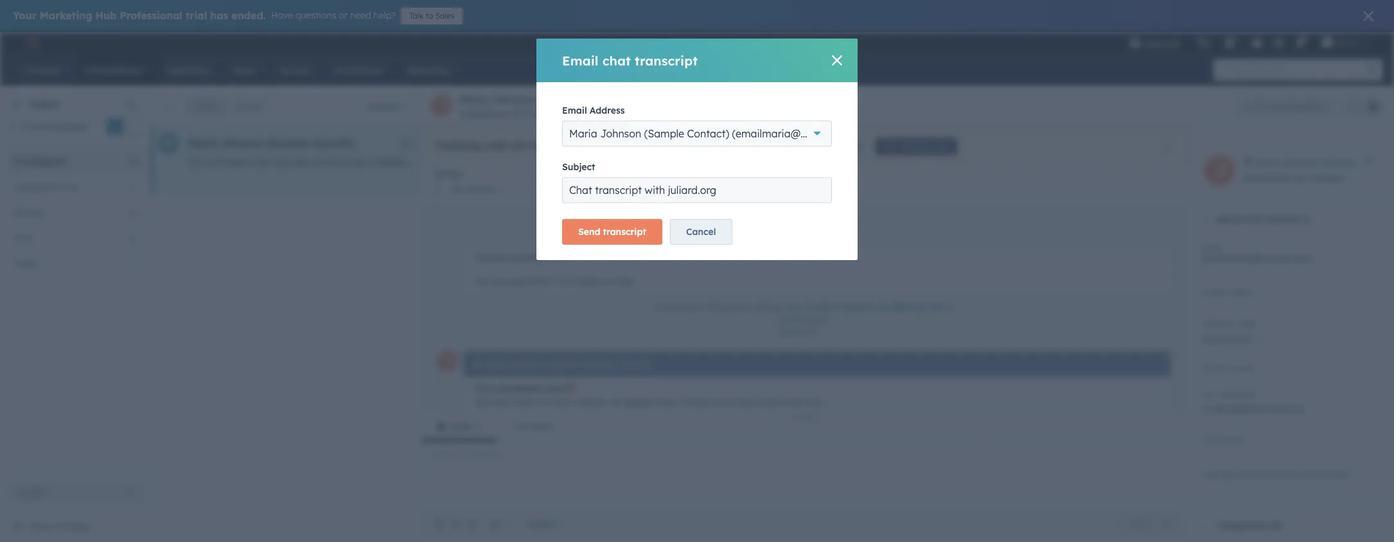 Task type: describe. For each thing, give the bounding box(es) containing it.
0 vertical spatial chat
[[13, 233, 33, 244]]

style
[[579, 518, 599, 530]]

appear inside live chat from maria johnson (sample contact) with context you connected chat
any new chats on your website will appear here. choose what you'd like to do next:

try it out 
send a test chat from any page where the tracking code is installed: https://app.hubs row
[[424, 156, 454, 168]]

hubspot link
[[15, 35, 48, 50]]

customize the color and style of your chat widget.
[[474, 518, 689, 530]]

search image
[[1367, 66, 1376, 75]]

unassigned
[[13, 156, 65, 167]]

upgrade image
[[1130, 38, 1141, 49]]

close
[[1258, 101, 1277, 111]]

got
[[474, 276, 490, 287]]

chat inside button
[[450, 421, 471, 432]]

inbox settings
[[28, 521, 90, 533]]

talk
[[409, 11, 424, 21]]

page inside row
[[780, 156, 802, 168]]

Closed button
[[226, 96, 272, 117]]

actions
[[19, 488, 45, 497]]

on inside you connected chat 🎉 any new chats on your website will appear here. choose what you'd like to do next:
[[538, 396, 549, 408]]

closed
[[237, 101, 261, 111]]

send group
[[1118, 514, 1178, 535]]

https://app.hubs
[[958, 156, 1030, 168]]

Subject text field
[[562, 177, 832, 203]]

trial
[[186, 9, 207, 22]]

1 for all open
[[130, 207, 135, 219]]

0 vertical spatial close image
[[1364, 11, 1374, 21]]

2 chatflow from the left
[[806, 303, 839, 312]]

opportunity
[[1202, 334, 1253, 345]]

website inside tracking code not installed alert
[[730, 140, 763, 152]]

close conversation
[[1258, 101, 1326, 111]]

close image inside email chat transcript dialog
[[832, 55, 842, 66]]

you for you connected chat any new chats on your website will appear here. choose what you'd like to do next:  try it out  send a test chat from any page where the tracking code is installed: https://app.hubs
[[188, 156, 203, 168]]

open inside 'button'
[[196, 101, 216, 111]]

new chatflow (october 24, 2023 4:21 pm)
[[787, 303, 944, 312]]

cancel
[[686, 226, 716, 238]]

music
[[1336, 37, 1358, 48]]

1 vertical spatial from
[[734, 303, 751, 312]]

companies (0)
[[1217, 520, 1283, 532]]

lead status
[[1202, 434, 1244, 444]]

close conversation button
[[1235, 96, 1337, 117]]

a inside row
[[691, 156, 697, 168]]

1 vertical spatial any
[[492, 276, 508, 287]]

(sample for maria johnson (sample contact) (emailmaria@hubspot.com)
[[644, 127, 684, 140]]

do inside live chat from maria johnson (sample contact) with context you connected chat
any new chats on your website will appear here. choose what you'd like to do next:

try it out 
send a test chat from any page where the tracking code is installed: https://app.hubs row
[[591, 156, 602, 168]]

1 vertical spatial hubspot
[[1308, 172, 1345, 184]]

maria for maria johnson (sample contact) 4:22 pm
[[487, 360, 510, 370]]

like inside live chat from maria johnson (sample contact) with context you connected chat
any new chats on your website will appear here. choose what you'd like to do next:

try it out 
send a test chat from any page where the tracking code is installed: https://app.hubs row
[[563, 156, 577, 168]]

you're available
[[21, 121, 87, 132]]

help image
[[1252, 38, 1263, 49]]

get tracking code button
[[876, 138, 957, 155]]

you connected chat 🎉 any new chats on your website will appear here. choose what you'd like to do next:
[[474, 383, 825, 408]]

code inside row
[[886, 156, 906, 168]]

tracking code not installed
[[434, 139, 577, 152]]

basis
[[1224, 470, 1243, 479]]

have
[[271, 10, 293, 21]]

do inside you connected chat 🎉 any new chats on your website will appear here. choose what you'd like to do next:
[[791, 396, 802, 408]]

comment button
[[497, 414, 571, 442]]

notifications image
[[1295, 38, 1306, 49]]

connected for you connected chat any new chats on your website will appear here. choose what you'd like to do next:  try it out  send a test chat from any page where the tracking code is installed: https://app.hubs
[[206, 156, 250, 168]]

from inside live chat from maria johnson (sample contact) with context you connected chat
any new chats on your website will appear here. choose what you'd like to do next:

try it out 
send a test chat from any page where the tracking code is installed: https://app.hubs row
[[739, 156, 759, 168]]

help?
[[374, 10, 396, 21]]

and
[[560, 518, 577, 530]]

welcome message • 4:22 pm
[[474, 253, 582, 262]]

2023
[[891, 303, 909, 312]]

(sample for maria johnson (sample contact)
[[266, 137, 308, 150]]

0 horizontal spatial 4:22
[[554, 253, 569, 262]]

your inside you connected chat 🎉 any new chats on your website will appear here. choose what you'd like to do next:
[[551, 396, 570, 408]]

calling icon button
[[1193, 34, 1214, 51]]

talk to sales button
[[401, 8, 463, 24]]

choose inside row
[[480, 156, 511, 168]]

tracking
[[434, 139, 480, 152]]

greg robinson image
[[1322, 37, 1333, 48]]

talk to sales
[[409, 11, 455, 21]]

tracking inside row
[[848, 156, 883, 168]]

connected for you connected chat 🎉 any new chats on your website will appear here. choose what you'd like to do next:
[[494, 383, 540, 395]]

about this contact button
[[1189, 202, 1382, 236]]

1 vertical spatial where
[[611, 437, 637, 449]]

upgrade
[[1144, 39, 1180, 49]]

marketplaces button
[[1217, 32, 1244, 53]]

chats.
[[840, 140, 865, 152]]

email for email chat transcript
[[562, 52, 599, 68]]

(sample for maria johnson (sample contact) salesperson at hubspot • open 2 minutes
[[538, 93, 580, 106]]

1 vertical spatial 4:22
[[621, 360, 636, 370]]

newest button
[[359, 94, 418, 119]]

available
[[49, 121, 87, 132]]

for
[[1245, 470, 1255, 479]]

transcript inside button
[[603, 226, 646, 238]]

inbox for inbox settings
[[28, 521, 53, 533]]

color
[[537, 518, 558, 530]]

notifications button
[[1290, 32, 1311, 53]]

link opens in a new window image
[[946, 303, 953, 314]]

send inside row
[[667, 156, 688, 168]]

chatting from:
[[778, 315, 831, 325]]

0 vertical spatial transcript
[[635, 52, 698, 68]]

message
[[512, 253, 546, 262]]

contac
[[1365, 156, 1394, 168]]

settings image
[[1273, 38, 1285, 49]]

0 horizontal spatial pm
[[571, 253, 582, 262]]

2 group from the left
[[1337, 96, 1384, 117]]

4:21
[[911, 303, 927, 312]]

more
[[15, 259, 37, 270]]

2 vertical spatial from
[[546, 437, 566, 449]]

insert
[[528, 519, 555, 530]]

code left installed.
[[693, 437, 714, 449]]

salesperson @ hubspot
[[1243, 172, 1345, 184]]

lifecycle
[[1202, 319, 1233, 328]]

johnson for maria johnson (sample contac
[[1285, 156, 1323, 168]]

get
[[884, 141, 897, 151]]

settings
[[56, 521, 90, 533]]

like inside you connected chat 🎉 any new chats on your website will appear here. choose what you'd like to do next:
[[763, 396, 777, 408]]

here. inside you connected chat 🎉 any new chats on your website will appear here. choose what you'd like to do next:
[[657, 396, 677, 408]]

1 vertical spatial is
[[716, 437, 723, 449]]

install
[[590, 140, 616, 152]]

last contacted
[[1202, 389, 1256, 399]]

help button
[[1247, 32, 1268, 53]]

group containing open
[[185, 96, 272, 117]]

phone number
[[1202, 288, 1254, 298]]

send for send
[[1129, 519, 1148, 529]]

your right the of
[[613, 518, 631, 530]]

pm)
[[929, 303, 944, 312]]

test-
[[779, 327, 796, 336]]

contact) for maria johnson (sample contact) (emailmaria@hubspot.com)
[[687, 127, 729, 140]]

hub
[[95, 9, 117, 22]]

any inside live chat from maria johnson (sample contact) with context you connected chat
any new chats on your website will appear here. choose what you'd like to do next:

try it out 
send a test chat from any page where the tracking code is installed: https://app.hubs row
[[274, 156, 290, 168]]

no
[[452, 184, 465, 195]]

appear inside you connected chat 🎉 any new chats on your website will appear here. choose what you'd like to do next:
[[624, 396, 654, 408]]

0 horizontal spatial test
[[506, 437, 522, 449]]

contact) for maria johnson (sample contact) 4:22 pm
[[581, 360, 614, 370]]

all
[[13, 207, 23, 219]]

code down maria johnson (sample contact) (emailmaria@hubspot.com)
[[672, 140, 693, 152]]

the down you connected chat 🎉 any new chats on your website will appear here. choose what you'd like to do next:
[[639, 437, 653, 449]]

(emailmaria@hubspot.com)
[[732, 127, 868, 140]]

contact's
[[1299, 470, 1332, 479]]

inbox for inbox
[[30, 98, 60, 111]]

stage
[[1235, 319, 1256, 328]]

happy
[[575, 276, 602, 287]]

0 horizontal spatial page
[[587, 437, 609, 449]]

of
[[601, 518, 610, 530]]

link opens in a new window image inside new chatflow (october 24, 2023 4:21 pm) link
[[946, 305, 953, 312]]

receiving
[[799, 140, 837, 152]]

2
[[602, 108, 607, 120]]

@
[[1297, 172, 1305, 184]]

chat button
[[421, 414, 497, 442]]

comment
[[513, 421, 555, 432]]

Phone number text field
[[1202, 286, 1382, 312]]

on inside tracking code not installed alert
[[696, 140, 706, 152]]

any inside you connected chat 🎉 any new chats on your website will appear here. choose what you'd like to do next:
[[474, 396, 490, 408]]

number
[[1227, 288, 1254, 298]]

chat down install the tracking code on your website to start receiving chats.
[[718, 156, 736, 168]]

insert button
[[519, 512, 572, 537]]

close image
[[1164, 142, 1172, 150]]

maria for maria johnson (sample contac
[[1256, 156, 1282, 168]]

has
[[210, 9, 228, 22]]

maria for maria johnson (sample contact) salesperson at hubspot • open 2 minutes
[[459, 93, 489, 106]]

0
[[129, 181, 135, 193]]

chat inside you connected chat 🎉 any new chats on your website will appear here. choose what you'd like to do next:
[[543, 383, 563, 395]]

music button
[[1314, 32, 1378, 53]]

about
[[1217, 213, 1244, 225]]

maria johnson (sample contac link
[[1256, 155, 1394, 170]]

(sample for maria johnson (sample contact) 4:22 pm
[[547, 360, 579, 370]]

you connected chat any new chats on your website will appear here. choose what you'd like to do next:  try it out  send a test chat from any page where the tracking code is installed: https://app.hubs
[[188, 156, 1030, 168]]

no owner button
[[431, 180, 504, 199]]

contact) for maria johnson (sample contact) salesperson at hubspot • open 2 minutes
[[583, 93, 626, 106]]

1 for chat
[[130, 233, 135, 244]]

will inside you connected chat 🎉 any new chats on your website will appear here. choose what you'd like to do next:
[[608, 396, 621, 408]]

will inside row
[[408, 156, 421, 168]]

email inside email emailmaria@hubspot.com
[[1202, 243, 1222, 253]]

email chat transcript
[[562, 52, 698, 68]]

2 vertical spatial any
[[569, 437, 584, 449]]

phone
[[1202, 288, 1224, 298]]

email for email address
[[562, 105, 587, 116]]

(october
[[841, 303, 875, 312]]

maria johnson (sample contact) salesperson at hubspot • open 2 minutes
[[459, 93, 643, 120]]

you're available image
[[10, 124, 15, 129]]

hubspot image
[[23, 35, 39, 50]]

or
[[339, 10, 348, 21]]

Open button
[[185, 96, 227, 117]]

email emailmaria@hubspot.com
[[1202, 243, 1314, 264]]



Task type: locate. For each thing, give the bounding box(es) containing it.
1 horizontal spatial you'd
[[738, 396, 761, 408]]

connected down maria johnson (sample contact)
[[206, 156, 250, 168]]

group down search image
[[1337, 96, 1384, 117]]

1 vertical spatial will
[[608, 396, 621, 408]]

0 vertical spatial owner
[[467, 184, 495, 195]]

open inside "maria johnson (sample contact) salesperson at hubspot • open 2 minutes"
[[576, 108, 599, 120]]

0 vertical spatial •
[[568, 108, 571, 120]]

1 horizontal spatial connected
[[494, 383, 540, 395]]

maria for maria johnson (sample contact)
[[188, 137, 217, 150]]

0 horizontal spatial you'd
[[537, 156, 560, 168]]

menu containing music
[[1121, 32, 1379, 53]]

1 horizontal spatial any
[[569, 437, 584, 449]]

new inside row
[[293, 156, 310, 168]]

link opens in a new window image
[[946, 305, 953, 312], [809, 326, 817, 338], [809, 328, 817, 336]]

menu item
[[1189, 32, 1191, 53]]

1 vertical spatial transcript
[[603, 226, 646, 238]]

what inside row
[[514, 156, 535, 168]]

your
[[709, 140, 728, 152], [351, 156, 370, 168], [551, 396, 570, 408], [613, 518, 631, 530]]

johnson for maria johnson (sample contact)
[[220, 137, 263, 150]]

ended.
[[232, 9, 266, 22]]

send inside button
[[1129, 519, 1148, 529]]

1 horizontal spatial what
[[714, 396, 735, 408]]

actions button
[[8, 483, 143, 503]]

pm up you connected chat 🎉 any new chats on your website will appear here. choose what you'd like to do next:
[[638, 360, 649, 370]]

chats inside you connected chat 🎉 any new chats on your website will appear here. choose what you'd like to do next:
[[512, 396, 536, 408]]

inbox left settings
[[28, 521, 53, 533]]

contact owner
[[1202, 364, 1255, 373]]

2m
[[401, 138, 413, 148]]

tracking inside get tracking code button
[[899, 141, 929, 151]]

(sample inside "maria johnson (sample contact) salesperson at hubspot • open 2 minutes"
[[538, 93, 580, 106]]

0 vertical spatial website
[[730, 140, 763, 152]]

test down the comment
[[506, 437, 522, 449]]

your down newest
[[351, 156, 370, 168]]

main content
[[151, 87, 1394, 542]]

caret image inside companies (0) dropdown button
[[1199, 524, 1207, 527]]

code up installed:
[[931, 141, 949, 151]]

last
[[1202, 389, 1217, 399]]

caret image left companies
[[1199, 524, 1207, 527]]

caret image for companies (0) dropdown button
[[1199, 524, 1207, 527]]

johnson for maria johnson (sample contact) 4:22 pm
[[512, 360, 545, 370]]

what down not
[[514, 156, 535, 168]]

1 horizontal spatial 4:22
[[621, 360, 636, 370]]

this
[[1247, 213, 1263, 225]]

0 horizontal spatial owner
[[467, 184, 495, 195]]

send transcript button
[[562, 219, 662, 245]]

0 horizontal spatial chatflow
[[753, 303, 784, 312]]

to inside tracking code not installed alert
[[765, 140, 774, 152]]

to inside talk to sales "button"
[[426, 11, 433, 21]]

installed
[[532, 139, 577, 152]]

0 vertical spatial choose
[[480, 156, 511, 168]]

the
[[619, 140, 632, 152], [832, 156, 846, 168], [639, 437, 653, 449], [521, 518, 534, 530]]

johnson up the comment
[[512, 360, 545, 370]]

(0)
[[1270, 520, 1283, 532]]

to inside you connected chat 🎉 any new chats on your website will appear here. choose what you'd like to do next:
[[780, 396, 788, 408]]

customize
[[474, 518, 518, 530]]

1 horizontal spatial •
[[568, 108, 571, 120]]

code left not
[[484, 139, 509, 152]]

0 horizontal spatial close image
[[832, 55, 842, 66]]

connected up the comment
[[494, 383, 540, 395]]

need
[[350, 10, 371, 21]]

1 horizontal spatial website
[[573, 396, 605, 408]]

0 vertical spatial salesperson
[[459, 108, 511, 120]]

what up installed.
[[714, 396, 735, 408]]

from down the comment
[[546, 437, 566, 449]]

contact
[[1266, 213, 1300, 225]]

(sample inside row
[[266, 137, 308, 150]]

0 horizontal spatial where
[[611, 437, 637, 449]]

your marketing hub professional trial has ended. have questions or need help?
[[13, 9, 396, 22]]

chats inside row
[[312, 156, 336, 168]]

0 vertical spatial page
[[780, 156, 802, 168]]

minutes
[[609, 108, 643, 120]]

chats
[[312, 156, 336, 168], [512, 396, 536, 408]]

1 horizontal spatial pm
[[638, 360, 649, 370]]

Search HubSpot search field
[[1214, 59, 1371, 81]]

processing
[[1257, 470, 1297, 479]]

any right got
[[492, 276, 508, 287]]

0 vertical spatial on
[[696, 140, 706, 152]]

your down 🎉
[[551, 396, 570, 408]]

4:22 up you connected chat 🎉 any new chats on your website will appear here. choose what you'd like to do next:
[[621, 360, 636, 370]]

1 group from the left
[[185, 96, 272, 117]]

0 horizontal spatial any
[[492, 276, 508, 287]]

0 horizontal spatial •
[[548, 253, 551, 262]]

test
[[699, 156, 715, 168], [506, 437, 522, 449]]

salesperson inside "maria johnson (sample contact) salesperson at hubspot • open 2 minutes"
[[459, 108, 511, 120]]

website down 2m
[[373, 156, 405, 168]]

pm up i'm
[[571, 253, 582, 262]]

maria johnson (sample contact)
[[188, 137, 354, 150]]

the inside tracking code not installed alert
[[619, 140, 632, 152]]

2 horizontal spatial any
[[762, 156, 777, 168]]

out
[[651, 156, 665, 168]]

is inside row
[[909, 156, 916, 168]]

website inside row
[[373, 156, 405, 168]]

1 vertical spatial email
[[562, 105, 587, 116]]

0 horizontal spatial you
[[188, 156, 203, 168]]

johnson up @
[[1285, 156, 1323, 168]]

on inside row
[[338, 156, 349, 168]]

tracking
[[635, 140, 670, 152], [899, 141, 929, 151], [848, 156, 883, 168], [655, 437, 690, 449]]

the up try
[[619, 140, 632, 152]]

will up send a test chat from any page where the tracking code is installed.
[[608, 396, 621, 408]]

1 vertical spatial connected
[[494, 383, 540, 395]]

inbox up you're available
[[30, 98, 60, 111]]

1 vertical spatial salesperson
[[1243, 172, 1294, 184]]

hubspot down maria johnson (sample contac
[[1308, 172, 1345, 184]]

where inside row
[[804, 156, 830, 168]]

you'd inside you connected chat 🎉 any new chats on your website will appear here. choose what you'd like to do next:
[[738, 396, 761, 408]]

you up chat button
[[474, 383, 491, 395]]

maria for maria johnson (sample contact) (emailmaria@hubspot.com)
[[569, 127, 597, 140]]

search button
[[1361, 59, 1383, 81]]

code
[[484, 139, 509, 152], [672, 140, 693, 152], [931, 141, 949, 151], [886, 156, 906, 168], [693, 437, 714, 449]]

1 horizontal spatial next:
[[804, 396, 825, 408]]

from down install the tracking code on your website to start receiving chats.
[[739, 156, 759, 168]]

to inside live chat from maria johnson (sample contact) with context you connected chat
any new chats on your website will appear here. choose what you'd like to do next:

try it out 
send a test chat from any page where the tracking code is installed: https://app.hubs row
[[579, 156, 588, 168]]

like
[[563, 156, 577, 168], [763, 396, 777, 408]]

1 horizontal spatial do
[[791, 396, 802, 408]]

1 horizontal spatial is
[[909, 156, 916, 168]]

email down about
[[1202, 243, 1222, 253]]

here. inside row
[[457, 156, 477, 168]]

your
[[13, 9, 37, 22]]

new up the comment button
[[493, 396, 510, 408]]

maria johnson (sample contac
[[1256, 156, 1394, 168]]

1 horizontal spatial owner
[[1233, 364, 1255, 373]]

1 caret image from the top
[[1199, 218, 1207, 221]]

where down you connected chat 🎉 any new chats on your website will appear here. choose what you'd like to do next:
[[611, 437, 637, 449]]

0 horizontal spatial a
[[498, 437, 504, 449]]

get tracking code
[[884, 141, 949, 151]]

(sample left contac
[[1326, 156, 1363, 168]]

is
[[909, 156, 916, 168], [716, 437, 723, 449]]

new
[[293, 156, 310, 168], [493, 396, 510, 408]]

1 horizontal spatial open
[[576, 108, 599, 120]]

do
[[591, 156, 602, 168], [791, 396, 802, 408]]

1 vertical spatial new
[[493, 396, 510, 408]]

1 horizontal spatial here.
[[657, 396, 677, 408]]

email address
[[562, 105, 625, 116]]

1 horizontal spatial you
[[474, 383, 491, 395]]

1 horizontal spatial chatflow
[[806, 303, 839, 312]]

you're
[[21, 121, 46, 132]]

johnson inside row
[[220, 137, 263, 150]]

1 horizontal spatial appear
[[624, 396, 654, 408]]

at
[[513, 108, 522, 120]]

is down get tracking code button
[[909, 156, 916, 168]]

appear up send a test chat from any page where the tracking code is installed.
[[624, 396, 654, 408]]

salesperson left at
[[459, 108, 511, 120]]

0 vertical spatial any
[[274, 156, 290, 168]]

where down the receiving
[[804, 156, 830, 168]]

0 vertical spatial here.
[[457, 156, 477, 168]]

• left 2 at the left top of page
[[568, 108, 571, 120]]

menu
[[1121, 32, 1379, 53]]

2 horizontal spatial website
[[730, 140, 763, 152]]

1 horizontal spatial close image
[[1364, 11, 1374, 21]]

open left 2 at the left top of page
[[576, 108, 599, 120]]

chat inside dialog
[[603, 52, 631, 68]]

test down install the tracking code on your website to start receiving chats.
[[699, 156, 715, 168]]

Last contacted text field
[[1202, 397, 1382, 418]]

new inside you connected chat 🎉 any new chats on your website will appear here. choose what you'd like to do next:
[[493, 396, 510, 408]]

connected inside you connected chat 🎉 any new chats on your website will appear here. choose what you'd like to do next:
[[494, 383, 540, 395]]

will down 2m
[[408, 156, 421, 168]]

it
[[642, 156, 648, 168]]

0 vertical spatial from
[[739, 156, 759, 168]]

is left installed.
[[716, 437, 723, 449]]

chats up the comment
[[512, 396, 536, 408]]

(sample up 🎉
[[547, 360, 579, 370]]

send for send transcript
[[578, 226, 601, 238]]

website down maria johnson (sample contact) (emailmaria@hubspot.com)
[[730, 140, 763, 152]]

1 horizontal spatial like
[[763, 396, 777, 408]]

johnson down the closed button
[[220, 137, 263, 150]]

appear up owner
[[424, 156, 454, 168]]

1 1 from the top
[[130, 156, 135, 167]]

you'd inside row
[[537, 156, 560, 168]]

johnson down minutes
[[600, 127, 641, 140]]

the left color
[[521, 518, 534, 530]]

any down maria johnson (sample contact)
[[274, 156, 290, 168]]

from right created
[[734, 303, 751, 312]]

choose inside you connected chat 🎉 any new chats on your website will appear here. choose what you'd like to do next:
[[680, 396, 712, 408]]

2 horizontal spatial on
[[696, 140, 706, 152]]

maria johnson (sample contact) (emailmaria@hubspot.com) button
[[562, 121, 868, 147]]

inbox inside inbox settings link
[[28, 521, 53, 533]]

owner for no owner
[[467, 184, 495, 195]]

a right chat button
[[498, 437, 504, 449]]

new down maria johnson (sample contact)
[[293, 156, 310, 168]]

0 horizontal spatial will
[[408, 156, 421, 168]]

owner for contact owner
[[1233, 364, 1255, 373]]

maria inside "maria johnson (sample contact) salesperson at hubspot • open 2 minutes"
[[459, 93, 489, 106]]

1 vertical spatial •
[[548, 253, 551, 262]]

1 horizontal spatial group
[[1337, 96, 1384, 117]]

0 vertical spatial will
[[408, 156, 421, 168]]

url
[[796, 327, 807, 336]]

owner right no at the left of page
[[467, 184, 495, 195]]

all open
[[13, 207, 47, 219]]

what inside you connected chat 🎉 any new chats on your website will appear here. choose what you'd like to do next:
[[714, 396, 735, 408]]

send for send a test chat from any page where the tracking code is installed.
[[474, 437, 496, 449]]

conversation
[[1279, 101, 1326, 111]]

0 vertical spatial chats
[[312, 156, 336, 168]]

legal
[[1202, 470, 1222, 479]]

(sample inside popup button
[[644, 127, 684, 140]]

1 vertical spatial test
[[506, 437, 522, 449]]

calling icon image
[[1198, 37, 1209, 49]]

hubspot inside "maria johnson (sample contact) salesperson at hubspot • open 2 minutes"
[[525, 108, 562, 120]]

your down maria johnson (sample contact) (emailmaria@hubspot.com)
[[709, 140, 728, 152]]

johnson inside popup button
[[600, 127, 641, 140]]

(sample up installed
[[538, 93, 580, 106]]

1 vertical spatial chats
[[512, 396, 536, 408]]

• inside "maria johnson (sample contact) salesperson at hubspot • open 2 minutes"
[[568, 108, 571, 120]]

chat
[[13, 233, 33, 244], [450, 421, 471, 432]]

1 vertical spatial website
[[373, 156, 405, 168]]

johnson inside "maria johnson (sample contact) salesperson at hubspot • open 2 minutes"
[[492, 93, 535, 106]]

you'd up installed.
[[738, 396, 761, 408]]

legal basis for processing contact's data
[[1202, 470, 1351, 479]]

salesperson
[[459, 108, 511, 120], [1243, 172, 1294, 184]]

chats down maria johnson (sample contact)
[[312, 156, 336, 168]]

1 horizontal spatial where
[[804, 156, 830, 168]]

contact) inside "maria johnson (sample contact) salesperson at hubspot • open 2 minutes"
[[583, 93, 626, 106]]

any down start
[[762, 156, 777, 168]]

email left 2 at the left top of page
[[562, 105, 587, 116]]

johnson up at
[[492, 93, 535, 106]]

1 horizontal spatial on
[[538, 396, 549, 408]]

email chat transcript dialog
[[537, 39, 868, 260]]

hubspot
[[525, 108, 562, 120], [1308, 172, 1345, 184]]

website inside you connected chat 🎉 any new chats on your website will appear here. choose what you'd like to do next:
[[573, 396, 605, 408]]

owner
[[434, 168, 463, 180]]

0 vertical spatial do
[[591, 156, 602, 168]]

connected inside row
[[206, 156, 250, 168]]

chat left 🎉
[[543, 383, 563, 395]]

questions
[[296, 10, 336, 21]]

maria johnson (sample contact) 4:22 pm
[[487, 360, 649, 370]]

contact) inside popup button
[[687, 127, 729, 140]]

2 1 from the top
[[130, 207, 135, 219]]

code inside button
[[931, 141, 949, 151]]

tracking down chats.
[[848, 156, 883, 168]]

chatflow
[[753, 303, 784, 312], [806, 303, 839, 312]]

group
[[185, 96, 272, 117], [1337, 96, 1384, 117]]

any down 🎉
[[569, 437, 584, 449]]

0 vertical spatial connected
[[206, 156, 250, 168]]

where
[[804, 156, 830, 168], [611, 437, 637, 449]]

your inside live chat from maria johnson (sample contact) with context you connected chat
any new chats on your website will appear here. choose what you'd like to do next:

try it out 
send a test chat from any page where the tracking code is installed: https://app.hubs row
[[351, 156, 370, 168]]

johnson for maria johnson (sample contact) (emailmaria@hubspot.com)
[[600, 127, 641, 140]]

a up subject text box
[[691, 156, 697, 168]]

test inside row
[[699, 156, 715, 168]]

tracking right get
[[899, 141, 929, 151]]

0 horizontal spatial group
[[185, 96, 272, 117]]

any up chat button
[[474, 396, 490, 408]]

tracking code not installed alert
[[421, 126, 1188, 165]]

caret image left about
[[1199, 218, 1207, 221]]

1 horizontal spatial chats
[[512, 396, 536, 408]]

caret image for 'about this contact' dropdown button
[[1199, 218, 1207, 221]]

(sample for maria johnson (sample contac
[[1326, 156, 1363, 168]]

3 1 from the top
[[130, 233, 135, 244]]

to
[[426, 11, 433, 21], [765, 140, 774, 152], [579, 156, 588, 168], [54, 181, 63, 193], [604, 276, 613, 287], [780, 396, 788, 408]]

next: inside you connected chat 🎉 any new chats on your website will appear here. choose what you'd like to do next:
[[804, 396, 825, 408]]

group up maria johnson (sample contact)
[[185, 96, 272, 117]]

not
[[512, 139, 529, 152]]

1 vertical spatial any
[[474, 396, 490, 408]]

conversation created from chatflow
[[654, 303, 787, 312]]

owner up the contacted
[[1233, 364, 1255, 373]]

close image
[[1364, 11, 1374, 21], [832, 55, 842, 66]]

address
[[590, 105, 625, 116]]

1 chatflow from the left
[[753, 303, 784, 312]]

0 horizontal spatial open
[[196, 101, 216, 111]]

0 horizontal spatial appear
[[424, 156, 454, 168]]

live chat from maria johnson (sample contact) with context you connected chat
any new chats on your website will appear here. choose what you'd like to do next:

try it out 
send a test chat from any page where the tracking code is installed: https://app.hubs row
[[151, 126, 1030, 194]]

you inside you connected chat 🎉 any new chats on your website will appear here. choose what you'd like to do next:
[[474, 383, 491, 395]]

tracking down you connected chat 🎉 any new chats on your website will appear here. choose what you'd like to do next:
[[655, 437, 690, 449]]

got any questions? i'm happy to help.
[[474, 276, 635, 287]]

any inside row
[[762, 156, 777, 168]]

code down get
[[886, 156, 906, 168]]

1 horizontal spatial new
[[493, 396, 510, 408]]

you inside row
[[188, 156, 203, 168]]

0 vertical spatial like
[[563, 156, 577, 168]]

0 vertical spatial 4:22
[[554, 253, 569, 262]]

salesperson left @
[[1243, 172, 1294, 184]]

4:22 up i'm
[[554, 253, 569, 262]]

chat left widget.
[[634, 518, 653, 530]]

welcome
[[474, 253, 509, 262]]

chatflow left new
[[753, 303, 784, 312]]

you
[[188, 156, 203, 168], [474, 383, 491, 395]]

• right message
[[548, 253, 551, 262]]

i'm
[[558, 276, 572, 287]]

2 vertical spatial website
[[573, 396, 605, 408]]

chat down the comment
[[525, 437, 544, 449]]

you for you connected chat 🎉 any new chats on your website will appear here. choose what you'd like to do next:
[[474, 383, 491, 395]]

your inside tracking code not installed alert
[[709, 140, 728, 152]]

(sample down the closed button
[[266, 137, 308, 150]]

1 vertical spatial you'd
[[738, 396, 761, 408]]

0 horizontal spatial chats
[[312, 156, 336, 168]]

1 vertical spatial choose
[[680, 396, 712, 408]]

you'd down installed
[[537, 156, 560, 168]]

here. up send a test chat from any page where the tracking code is installed.
[[657, 396, 677, 408]]

1 vertical spatial chat
[[450, 421, 471, 432]]

1 horizontal spatial any
[[474, 396, 490, 408]]

no owner
[[452, 184, 495, 195]]

next: inside row
[[604, 156, 625, 168]]

installed:
[[918, 156, 955, 168]]

(sample
[[538, 93, 580, 106], [644, 127, 684, 140], [266, 137, 308, 150], [1326, 156, 1363, 168], [547, 360, 579, 370]]

1 horizontal spatial a
[[691, 156, 697, 168]]

conversation
[[654, 303, 702, 312]]

1 vertical spatial close image
[[832, 55, 842, 66]]

maria inside popup button
[[569, 127, 597, 140]]

contact) inside row
[[311, 137, 354, 150]]

chatflow up from:
[[806, 303, 839, 312]]

website down 🎉
[[573, 396, 605, 408]]

1 horizontal spatial choose
[[680, 396, 712, 408]]

chat up address
[[603, 52, 631, 68]]

the down chats.
[[832, 156, 846, 168]]

johnson
[[492, 93, 535, 106], [600, 127, 641, 140], [220, 137, 263, 150], [1285, 156, 1323, 168], [512, 360, 545, 370]]

main content containing maria johnson (sample contact)
[[151, 87, 1394, 542]]

0 vertical spatial any
[[762, 156, 777, 168]]

0 vertical spatial a
[[691, 156, 697, 168]]

the inside live chat from maria johnson (sample contact) with context you connected chat
any new chats on your website will appear here. choose what you'd like to do next:

try it out 
send a test chat from any page where the tracking code is installed: https://app.hubs row
[[832, 156, 846, 168]]

send inside button
[[578, 226, 601, 238]]

0 vertical spatial appear
[[424, 156, 454, 168]]

contact) for maria johnson (sample contact)
[[311, 137, 354, 150]]

tracking up out
[[635, 140, 670, 152]]

website
[[730, 140, 763, 152], [373, 156, 405, 168], [573, 396, 605, 408]]

open left closed
[[196, 101, 216, 111]]

help.
[[615, 276, 635, 287]]

0 horizontal spatial any
[[274, 156, 290, 168]]

1 horizontal spatial chat
[[450, 421, 471, 432]]

1 horizontal spatial will
[[608, 396, 621, 408]]

1 vertical spatial appear
[[624, 396, 654, 408]]

owner
[[467, 184, 495, 195], [1233, 364, 1255, 373]]

1 vertical spatial next:
[[804, 396, 825, 408]]

marketplaces image
[[1225, 38, 1236, 49]]

chat down maria johnson (sample contact)
[[253, 156, 272, 168]]

0 horizontal spatial connected
[[206, 156, 250, 168]]

0 horizontal spatial is
[[716, 437, 723, 449]]

(sample up out
[[644, 127, 684, 140]]

new chatflow (october 24, 2023 4:21 pm) link
[[787, 303, 955, 314]]

caret image
[[1199, 218, 1207, 221], [1199, 524, 1207, 527]]

email
[[562, 52, 599, 68], [562, 105, 587, 116], [1202, 243, 1222, 253]]

here. down tracking
[[457, 156, 477, 168]]

0 horizontal spatial salesperson
[[459, 108, 511, 120]]

you down open 'button'
[[188, 156, 203, 168]]

johnson for maria johnson (sample contact) salesperson at hubspot • open 2 minutes
[[492, 93, 535, 106]]

2 caret image from the top
[[1199, 524, 1207, 527]]

maria johnson (sample contact) (emailmaria@hubspot.com)
[[569, 127, 868, 140]]

1 for unassigned
[[130, 156, 135, 167]]

caret image inside 'about this contact' dropdown button
[[1199, 218, 1207, 221]]

choose
[[480, 156, 511, 168], [680, 396, 712, 408]]

1 vertical spatial like
[[763, 396, 777, 408]]

0 horizontal spatial on
[[338, 156, 349, 168]]

hubspot right at
[[525, 108, 562, 120]]

owner inside popup button
[[467, 184, 495, 195]]

0 vertical spatial 1
[[130, 156, 135, 167]]

email up email address at the top left of page
[[562, 52, 599, 68]]

maria inside row
[[188, 137, 217, 150]]



Task type: vqa. For each thing, say whether or not it's contained in the screenshot.
Reset filters
no



